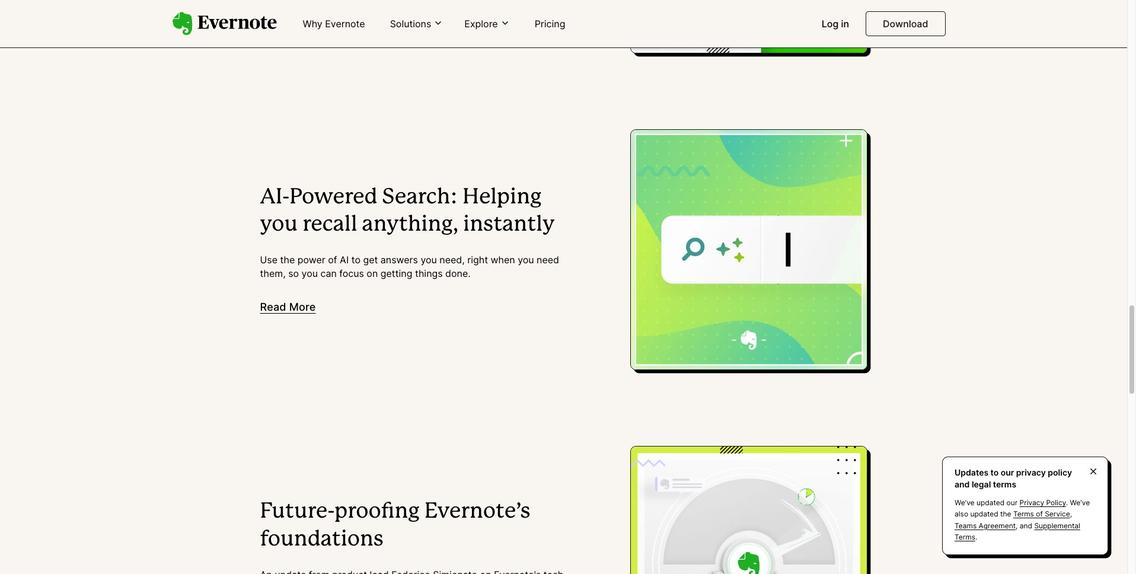 Task type: describe. For each thing, give the bounding box(es) containing it.
log
[[822, 18, 839, 30]]

can
[[321, 267, 337, 279]]

teams agreement link
[[955, 521, 1016, 530]]

things
[[415, 267, 443, 279]]

. for .
[[976, 533, 978, 542]]

to inside the use the power of ai to get answers you need, right when you need them, so you can focus on getting things done.
[[352, 254, 361, 266]]

instantly
[[463, 215, 555, 235]]

1 read more from the top
[[260, 5, 316, 17]]

terms inside terms of service , teams agreement , and
[[1014, 510, 1035, 519]]

terms of service link
[[1014, 510, 1071, 519]]

terms
[[993, 479, 1017, 489]]

future-
[[260, 502, 335, 522]]

getting
[[381, 267, 413, 279]]

the inside . we've also updated the
[[1001, 510, 1012, 519]]

0 vertical spatial ,
[[1071, 510, 1073, 519]]

service
[[1045, 510, 1071, 519]]

solutions button
[[387, 17, 447, 30]]

on
[[367, 267, 378, 279]]

focus
[[340, 267, 364, 279]]

use the power of ai to get answers you need, right when you need them, so you can focus on getting things done.
[[260, 254, 559, 279]]

the inside the use the power of ai to get answers you need, right when you need them, so you can focus on getting things done.
[[280, 254, 295, 266]]

agreement
[[979, 521, 1016, 530]]

ai-
[[260, 187, 290, 207]]

of inside the use the power of ai to get answers you need, right when you need them, so you can focus on getting things done.
[[328, 254, 337, 266]]

. for . we've also updated the
[[1067, 498, 1068, 507]]

done.
[[446, 267, 471, 279]]

0 vertical spatial updated
[[977, 498, 1005, 507]]

you inside ai-powered search: helping you recall anything, instantly
[[260, 215, 298, 235]]

explore button
[[461, 17, 514, 30]]

1 read from the top
[[260, 5, 286, 17]]

0 horizontal spatial ,
[[1016, 521, 1018, 530]]

explore
[[465, 18, 498, 30]]

our for privacy
[[1001, 467, 1015, 478]]

privacy
[[1020, 498, 1045, 507]]

foundations
[[260, 530, 384, 550]]

our for privacy
[[1007, 498, 1018, 507]]

supplemental
[[1035, 521, 1081, 530]]

1 we've from the left
[[955, 498, 975, 507]]

also
[[955, 510, 969, 519]]

teams
[[955, 521, 977, 530]]

2 read more from the top
[[260, 301, 316, 313]]

search:
[[382, 187, 458, 207]]

. we've also updated the
[[955, 498, 1090, 519]]

updates to our privacy policy and legal terms
[[955, 467, 1073, 489]]

policy
[[1047, 498, 1067, 507]]

evernote
[[325, 18, 365, 30]]

anything,
[[362, 215, 459, 235]]

in
[[841, 18, 850, 30]]

updated inside . we've also updated the
[[971, 510, 999, 519]]

solutions
[[390, 18, 431, 30]]

and inside terms of service , teams agreement , and
[[1020, 521, 1033, 530]]

need,
[[440, 254, 465, 266]]

pricing
[[535, 18, 566, 30]]

evernote logo image
[[172, 12, 277, 36]]

more for second read more link from the top
[[289, 301, 316, 313]]

you up things
[[421, 254, 437, 266]]

so
[[288, 267, 299, 279]]

terms of service , teams agreement , and
[[955, 510, 1073, 530]]

log in link
[[815, 13, 857, 36]]

to inside updates to our privacy policy and legal terms
[[991, 467, 999, 478]]



Task type: locate. For each thing, give the bounding box(es) containing it.
1 horizontal spatial to
[[991, 467, 999, 478]]

our inside updates to our privacy policy and legal terms
[[1001, 467, 1015, 478]]

0 horizontal spatial of
[[328, 254, 337, 266]]

2 we've from the left
[[1070, 498, 1090, 507]]

read more down so
[[260, 301, 316, 313]]

of
[[328, 254, 337, 266], [1037, 510, 1043, 519]]

powered
[[290, 187, 378, 207]]

1 horizontal spatial we've
[[1070, 498, 1090, 507]]

updated up teams agreement link
[[971, 510, 999, 519]]

updated
[[977, 498, 1005, 507], [971, 510, 999, 519]]

the
[[280, 254, 295, 266], [1001, 510, 1012, 519]]

0 vertical spatial read more
[[260, 5, 316, 17]]

when
[[491, 254, 515, 266]]

of down privacy policy link
[[1037, 510, 1043, 519]]

2 read from the top
[[260, 301, 286, 313]]

future-proofing evernote's foundations
[[260, 502, 531, 550]]

and
[[955, 479, 970, 489], [1020, 521, 1033, 530]]

, up the supplemental
[[1071, 510, 1073, 519]]

ai-powered search: helping you recall anything, instantly
[[260, 187, 555, 235]]

privacy policy link
[[1020, 498, 1067, 507]]

why
[[303, 18, 323, 30]]

,
[[1071, 510, 1073, 519], [1016, 521, 1018, 530]]

1 vertical spatial read more link
[[260, 301, 316, 313]]

0 vertical spatial of
[[328, 254, 337, 266]]

0 horizontal spatial terms
[[955, 533, 976, 542]]

1 horizontal spatial the
[[1001, 510, 1012, 519]]

to up 'terms'
[[991, 467, 999, 478]]

you down power
[[302, 267, 318, 279]]

1 vertical spatial to
[[991, 467, 999, 478]]

our up 'terms'
[[1001, 467, 1015, 478]]

you down "ai-"
[[260, 215, 298, 235]]

privacy
[[1017, 467, 1046, 478]]

. up service
[[1067, 498, 1068, 507]]

you left need
[[518, 254, 534, 266]]

to right ai
[[352, 254, 361, 266]]

1 more from the top
[[289, 5, 316, 17]]

1 vertical spatial the
[[1001, 510, 1012, 519]]

0 vertical spatial read
[[260, 5, 286, 17]]

1 vertical spatial of
[[1037, 510, 1043, 519]]

why evernote link
[[296, 13, 372, 36]]

supplemental terms link
[[955, 521, 1081, 542]]

of left ai
[[328, 254, 337, 266]]

more up why
[[289, 5, 316, 17]]

and inside updates to our privacy policy and legal terms
[[955, 479, 970, 489]]

.
[[1067, 498, 1068, 507], [976, 533, 978, 542]]

0 vertical spatial more
[[289, 5, 316, 17]]

recall
[[303, 215, 357, 235]]

read
[[260, 5, 286, 17], [260, 301, 286, 313]]

terms inside supplemental terms
[[955, 533, 976, 542]]

more for first read more link from the top
[[289, 5, 316, 17]]

our
[[1001, 467, 1015, 478], [1007, 498, 1018, 507]]

1 horizontal spatial and
[[1020, 521, 1033, 530]]

1 read more link from the top
[[260, 5, 316, 17]]

more down so
[[289, 301, 316, 313]]

and down . we've also updated the
[[1020, 521, 1033, 530]]

0 vertical spatial the
[[280, 254, 295, 266]]

terms down teams
[[955, 533, 976, 542]]

0 vertical spatial read more link
[[260, 5, 316, 17]]

2 read more link from the top
[[260, 301, 316, 313]]

0 horizontal spatial the
[[280, 254, 295, 266]]

get
[[363, 254, 378, 266]]

evernote's
[[425, 502, 531, 522]]

we've right 'policy'
[[1070, 498, 1090, 507]]

the up so
[[280, 254, 295, 266]]

we've up also
[[955, 498, 975, 507]]

pricing link
[[528, 13, 573, 36]]

read more
[[260, 5, 316, 17], [260, 301, 316, 313]]

read more link down so
[[260, 301, 316, 313]]

0 vertical spatial terms
[[1014, 510, 1035, 519]]

to
[[352, 254, 361, 266], [991, 467, 999, 478]]

we've updated our privacy policy
[[955, 498, 1067, 507]]

terms down privacy
[[1014, 510, 1035, 519]]

helping
[[463, 187, 542, 207]]

0 vertical spatial our
[[1001, 467, 1015, 478]]

, down . we've also updated the
[[1016, 521, 1018, 530]]

1 vertical spatial read
[[260, 301, 286, 313]]

them,
[[260, 267, 286, 279]]

0 vertical spatial to
[[352, 254, 361, 266]]

download
[[883, 18, 929, 30]]

1 horizontal spatial of
[[1037, 510, 1043, 519]]

proofing
[[335, 502, 420, 522]]

download link
[[866, 11, 946, 36]]

0 vertical spatial .
[[1067, 498, 1068, 507]]

read more link
[[260, 5, 316, 17], [260, 301, 316, 313]]

why evernote
[[303, 18, 365, 30]]

and down updates
[[955, 479, 970, 489]]

we've inside . we've also updated the
[[1070, 498, 1090, 507]]

2 more from the top
[[289, 301, 316, 313]]

need
[[537, 254, 559, 266]]

0 horizontal spatial and
[[955, 479, 970, 489]]

more
[[289, 5, 316, 17], [289, 301, 316, 313]]

policy
[[1048, 467, 1073, 478]]

1 vertical spatial .
[[976, 533, 978, 542]]

1 vertical spatial terms
[[955, 533, 976, 542]]

1 vertical spatial ,
[[1016, 521, 1018, 530]]

0 horizontal spatial to
[[352, 254, 361, 266]]

answers
[[381, 254, 418, 266]]

updated down the legal
[[977, 498, 1005, 507]]

you
[[260, 215, 298, 235], [421, 254, 437, 266], [518, 254, 534, 266], [302, 267, 318, 279]]

legal
[[972, 479, 991, 489]]

1 horizontal spatial ,
[[1071, 510, 1073, 519]]

1 vertical spatial read more
[[260, 301, 316, 313]]

0 horizontal spatial .
[[976, 533, 978, 542]]

our up terms of service , teams agreement , and
[[1007, 498, 1018, 507]]

1 horizontal spatial terms
[[1014, 510, 1035, 519]]

1 vertical spatial and
[[1020, 521, 1033, 530]]

1 vertical spatial updated
[[971, 510, 999, 519]]

read more up why
[[260, 5, 316, 17]]

1 horizontal spatial .
[[1067, 498, 1068, 507]]

ai
[[340, 254, 349, 266]]

ai-powered search: helping you recall anything, instantly link
[[260, 184, 583, 239]]

use
[[260, 254, 278, 266]]

. inside . we've also updated the
[[1067, 498, 1068, 507]]

power
[[298, 254, 326, 266]]

1 vertical spatial our
[[1007, 498, 1018, 507]]

right
[[468, 254, 488, 266]]

. down teams agreement link
[[976, 533, 978, 542]]

0 vertical spatial and
[[955, 479, 970, 489]]

1 vertical spatial more
[[289, 301, 316, 313]]

0 horizontal spatial we've
[[955, 498, 975, 507]]

we've
[[955, 498, 975, 507], [1070, 498, 1090, 507]]

the down we've updated our privacy policy
[[1001, 510, 1012, 519]]

read more link up why
[[260, 5, 316, 17]]

supplemental terms
[[955, 521, 1081, 542]]

log in
[[822, 18, 850, 30]]

terms
[[1014, 510, 1035, 519], [955, 533, 976, 542]]

future-proofing evernote's foundations link
[[260, 499, 583, 554]]

updates
[[955, 467, 989, 478]]

of inside terms of service , teams agreement , and
[[1037, 510, 1043, 519]]



Task type: vqa. For each thing, say whether or not it's contained in the screenshot.
of
yes



